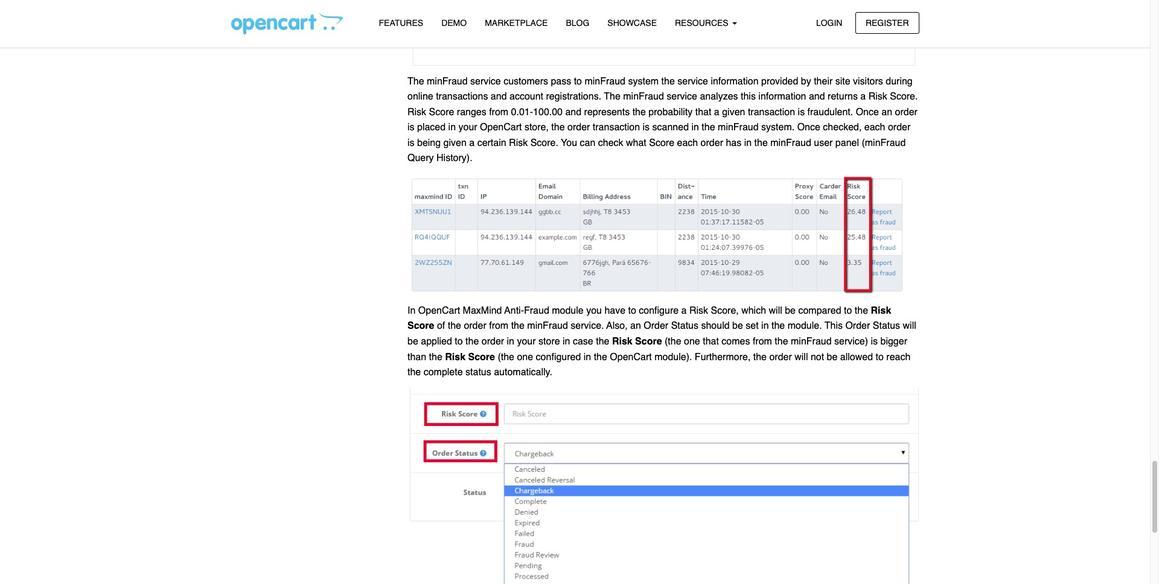 Task type: describe. For each thing, give the bounding box(es) containing it.
opencart inside "the minfraud service customers pass to minfraud system the service information provided by their site visitors during online transactions and account registrations. the minfraud service analyzes this information and returns a risk score. risk score ranges from 0.01-100.00 and represents the probability that a given transaction is fraudulent. once an order is placed in your opencart store, the order transaction is scanned in the minfraud system. once checked, each order is being given a certain risk score. you can check what score each order has in the minfraud user panel (minfraud query history)."
[[480, 122, 522, 133]]

of the order from the minfraud service. also, an order status should be set in the module. this order status will be applied to the order in your store in case the
[[408, 321, 916, 347]]

from inside (the one that comes from the minfraud service) is bigger than the
[[753, 336, 772, 347]]

to inside '(the one configured in the opencart module). furthermore, the order will not be allowed to reach the complete status automatically.'
[[876, 352, 884, 363]]

store
[[539, 336, 560, 347]]

in right scanned
[[692, 122, 699, 133]]

register link
[[855, 12, 919, 34]]

query
[[408, 153, 434, 164]]

this
[[741, 91, 756, 102]]

user
[[814, 138, 833, 148]]

(the for that
[[665, 336, 681, 347]]

1 vertical spatial risk score
[[612, 336, 665, 347]]

minfraud inside (the one that comes from the minfraud service) is bigger than the
[[791, 336, 832, 347]]

0.01-
[[511, 107, 533, 118]]

1 horizontal spatial the
[[604, 91, 621, 102]]

1 horizontal spatial once
[[856, 107, 879, 118]]

resources
[[675, 18, 731, 28]]

score up placed
[[429, 107, 454, 118]]

anti-
[[504, 305, 524, 316]]

an inside "the minfraud service customers pass to minfraud system the service information provided by their site visitors during online transactions and account registrations. the minfraud service analyzes this information and returns a risk score. risk score ranges from 0.01-100.00 and represents the probability that a given transaction is fraudulent. once an order is placed in your opencart store, the order transaction is scanned in the minfraud system. once checked, each order is being given a certain risk score. you can check what score each order has in the minfraud user panel (minfraud query history)."
[[882, 107, 892, 118]]

register
[[866, 18, 909, 27]]

showcase link
[[599, 13, 666, 34]]

opencart inside '(the one configured in the opencart module). furthermore, the order will not be allowed to reach the complete status automatically.'
[[610, 352, 652, 363]]

(the one that comes from the minfraud service) is bigger than the
[[408, 336, 907, 363]]

order inside '(the one configured in the opencart module). furthermore, the order will not be allowed to reach the complete status automatically.'
[[769, 352, 792, 363]]

service up analyzes
[[678, 76, 708, 87]]

2 horizontal spatial and
[[809, 91, 825, 102]]

minfraud up has
[[718, 122, 759, 133]]

visitors
[[853, 76, 883, 87]]

applied
[[421, 336, 452, 347]]

the down service.
[[594, 352, 607, 363]]

a right configure
[[681, 305, 687, 316]]

features link
[[370, 13, 432, 34]]

score,
[[711, 305, 739, 316]]

the up service) in the bottom of the page
[[855, 305, 868, 316]]

your inside "the minfraud service customers pass to minfraud system the service information provided by their site visitors during online transactions and account registrations. the minfraud service analyzes this information and returns a risk score. risk score ranges from 0.01-100.00 and represents the probability that a given transaction is fraudulent. once an order is placed in your opencart store, the order transaction is scanned in the minfraud system. once checked, each order is being given a certain risk score. you can check what score each order has in the minfraud user panel (minfraud query history)."
[[459, 122, 477, 133]]

opencart - open source shopping cart solution image
[[231, 13, 343, 34]]

maxmind risk score image
[[408, 388, 919, 584]]

0 horizontal spatial will
[[769, 305, 782, 316]]

have
[[605, 305, 626, 316]]

score up status
[[468, 352, 495, 363]]

0 horizontal spatial given
[[444, 138, 467, 148]]

returns
[[828, 91, 858, 102]]

pass
[[551, 76, 571, 87]]

placed
[[417, 122, 446, 133]]

risk down online
[[408, 107, 426, 118]]

risk up should
[[689, 305, 708, 316]]

what
[[626, 138, 647, 148]]

1 status from the left
[[671, 321, 699, 332]]

service)
[[834, 336, 868, 347]]

also,
[[606, 321, 628, 332]]

is left being
[[408, 138, 415, 148]]

the up what
[[633, 107, 646, 118]]

a left certain
[[469, 138, 475, 148]]

2 status from the left
[[873, 321, 900, 332]]

the down than
[[408, 367, 421, 378]]

a down "visitors"
[[861, 91, 866, 102]]

score inside the risk score
[[408, 321, 434, 332]]

analyzes
[[700, 91, 738, 102]]

history).
[[437, 153, 472, 164]]

maxmind minfruad user panel image
[[408, 174, 919, 296]]

fraud
[[524, 305, 549, 316]]

status
[[466, 367, 491, 378]]

configure
[[639, 305, 679, 316]]

the up status
[[466, 336, 479, 347]]

panel
[[836, 138, 859, 148]]

can
[[580, 138, 596, 148]]

100.00
[[533, 107, 563, 118]]

set
[[746, 321, 759, 332]]

demo link
[[432, 13, 476, 34]]

that inside "the minfraud service customers pass to minfraud system the service information provided by their site visitors during online transactions and account registrations. the minfraud service analyzes this information and returns a risk score. risk score ranges from 0.01-100.00 and represents the probability that a given transaction is fraudulent. once an order is placed in your opencart store, the order transaction is scanned in the minfraud system. once checked, each order is being given a certain risk score. you can check what score each order has in the minfraud user panel (minfraud query history)."
[[695, 107, 711, 118]]

1 vertical spatial information
[[759, 91, 806, 102]]

the minfraud service customers pass to minfraud system the service information provided by their site visitors during online transactions and account registrations. the minfraud service analyzes this information and returns a risk score. risk score ranges from 0.01-100.00 and represents the probability that a given transaction is fraudulent. once an order is placed in your opencart store, the order transaction is scanned in the minfraud system. once checked, each order is being given a certain risk score. you can check what score each order has in the minfraud user panel (minfraud query history).
[[408, 76, 918, 164]]

the right case
[[596, 336, 609, 347]]

will inside '(the one configured in the opencart module). furthermore, the order will not be allowed to reach the complete status automatically.'
[[795, 352, 808, 363]]

site
[[835, 76, 850, 87]]

2 vertical spatial risk score
[[445, 352, 495, 363]]

risk down the also,
[[612, 336, 633, 347]]

score down scanned
[[649, 138, 674, 148]]

(the for configured
[[498, 352, 514, 363]]

risk down "visitors"
[[869, 91, 887, 102]]

registrations.
[[546, 91, 601, 102]]

case
[[573, 336, 593, 347]]

(minfraud
[[862, 138, 906, 148]]

1 order from the left
[[644, 321, 668, 332]]

the down applied at the bottom
[[429, 352, 442, 363]]

provided
[[761, 76, 798, 87]]

score up '(the one configured in the opencart module). furthermore, the order will not be allowed to reach the complete status automatically.'
[[635, 336, 662, 347]]

represents
[[584, 107, 630, 118]]

to right have
[[628, 305, 636, 316]]

marketplace
[[485, 18, 548, 28]]

of
[[437, 321, 445, 332]]

your inside of the order from the minfraud service. also, an order status should be set in the module. this order status will be applied to the order in your store in case the
[[517, 336, 536, 347]]

online
[[408, 91, 433, 102]]

maxmind
[[463, 305, 502, 316]]

blog link
[[557, 13, 599, 34]]

bigger
[[881, 336, 907, 347]]

0 vertical spatial given
[[722, 107, 745, 118]]

is up what
[[643, 122, 650, 133]]

will inside of the order from the minfraud service. also, an order status should be set in the module. this order status will be applied to the order in your store in case the
[[903, 321, 916, 332]]

by
[[801, 76, 811, 87]]

is left placed
[[408, 122, 415, 133]]

system
[[628, 76, 659, 87]]

this
[[825, 321, 843, 332]]

maxmind anti-fraud general image
[[408, 0, 919, 66]]

in right "set"
[[761, 321, 769, 332]]

0 horizontal spatial score.
[[531, 138, 558, 148]]

should
[[701, 321, 730, 332]]

customers
[[504, 76, 548, 87]]

complete
[[424, 367, 463, 378]]

account
[[510, 91, 543, 102]]

not
[[811, 352, 824, 363]]

0 horizontal spatial transaction
[[593, 122, 640, 133]]

the down analyzes
[[702, 122, 715, 133]]



Task type: locate. For each thing, give the bounding box(es) containing it.
1 vertical spatial score.
[[531, 138, 558, 148]]

given down this
[[722, 107, 745, 118]]

0 horizontal spatial status
[[671, 321, 699, 332]]

0 vertical spatial will
[[769, 305, 782, 316]]

0 vertical spatial opencart
[[480, 122, 522, 133]]

risk score down the also,
[[612, 336, 665, 347]]

0 horizontal spatial an
[[630, 321, 641, 332]]

and
[[491, 91, 507, 102], [809, 91, 825, 102], [565, 107, 582, 118]]

one inside '(the one configured in the opencart module). furthermore, the order will not be allowed to reach the complete status automatically.'
[[517, 352, 533, 363]]

1 horizontal spatial one
[[684, 336, 700, 347]]

features
[[379, 18, 423, 28]]

to right applied at the bottom
[[455, 336, 463, 347]]

0 horizontal spatial each
[[677, 138, 698, 148]]

1 horizontal spatial and
[[565, 107, 582, 118]]

risk up bigger
[[871, 305, 891, 316]]

be up the module.
[[785, 305, 796, 316]]

1 vertical spatial opencart
[[418, 305, 460, 316]]

1 vertical spatial the
[[604, 91, 621, 102]]

1 vertical spatial once
[[797, 122, 820, 133]]

will right which in the bottom right of the page
[[769, 305, 782, 316]]

1 horizontal spatial status
[[873, 321, 900, 332]]

order
[[644, 321, 668, 332], [846, 321, 870, 332]]

that
[[695, 107, 711, 118], [703, 336, 719, 347]]

once down returns at the top right of page
[[856, 107, 879, 118]]

opencart up certain
[[480, 122, 522, 133]]

and left 'account'
[[491, 91, 507, 102]]

the right system
[[661, 76, 675, 87]]

be
[[785, 305, 796, 316], [732, 321, 743, 332], [408, 336, 418, 347], [827, 352, 838, 363]]

being
[[417, 138, 441, 148]]

(the inside '(the one configured in the opencart module). furthermore, the order will not be allowed to reach the complete status automatically.'
[[498, 352, 514, 363]]

risk
[[869, 91, 887, 102], [408, 107, 426, 118], [509, 138, 528, 148], [689, 305, 708, 316], [871, 305, 891, 316], [612, 336, 633, 347], [445, 352, 466, 363]]

the down system.
[[754, 138, 768, 148]]

from down "anti-"
[[489, 321, 508, 332]]

blog
[[566, 18, 589, 28]]

(the inside (the one that comes from the minfraud service) is bigger than the
[[665, 336, 681, 347]]

module.
[[788, 321, 822, 332]]

minfraud down system.
[[771, 138, 811, 148]]

minfraud up not
[[791, 336, 832, 347]]

once up user
[[797, 122, 820, 133]]

to left reach
[[876, 352, 884, 363]]

0 vertical spatial that
[[695, 107, 711, 118]]

minfraud inside of the order from the minfraud service. also, an order status should be set in the module. this order status will be applied to the order in your store in case the
[[527, 321, 568, 332]]

0 horizontal spatial (the
[[498, 352, 514, 363]]

the right the of
[[448, 321, 461, 332]]

risk score up status
[[445, 352, 495, 363]]

0 vertical spatial information
[[711, 76, 759, 87]]

furthermore,
[[695, 352, 751, 363]]

0 vertical spatial one
[[684, 336, 700, 347]]

an inside of the order from the minfraud service. also, an order status should be set in the module. this order status will be applied to the order in your store in case the
[[630, 321, 641, 332]]

scanned
[[652, 122, 689, 133]]

be up than
[[408, 336, 418, 347]]

service.
[[571, 321, 604, 332]]

status
[[671, 321, 699, 332], [873, 321, 900, 332]]

in down case
[[584, 352, 591, 363]]

risk inside the risk score
[[871, 305, 891, 316]]

status up bigger
[[873, 321, 900, 332]]

login link
[[806, 12, 853, 34]]

service up probability
[[667, 91, 697, 102]]

score
[[429, 107, 454, 118], [649, 138, 674, 148], [408, 321, 434, 332], [635, 336, 662, 347], [468, 352, 495, 363]]

service
[[470, 76, 501, 87], [678, 76, 708, 87], [667, 91, 697, 102]]

0 vertical spatial (the
[[665, 336, 681, 347]]

1 horizontal spatial opencart
[[480, 122, 522, 133]]

comes
[[722, 336, 750, 347]]

from left 0.01- on the top left of page
[[489, 107, 508, 118]]

information
[[711, 76, 759, 87], [759, 91, 806, 102]]

1 horizontal spatial an
[[882, 107, 892, 118]]

1 horizontal spatial each
[[864, 122, 885, 133]]

the right "set"
[[772, 321, 785, 332]]

each down scanned
[[677, 138, 698, 148]]

minfraud
[[427, 76, 468, 87], [585, 76, 626, 87], [623, 91, 664, 102], [718, 122, 759, 133], [771, 138, 811, 148], [527, 321, 568, 332], [791, 336, 832, 347]]

in inside '(the one configured in the opencart module). furthermore, the order will not be allowed to reach the complete status automatically.'
[[584, 352, 591, 363]]

is inside (the one that comes from the minfraud service) is bigger than the
[[871, 336, 878, 347]]

0 vertical spatial the
[[408, 76, 424, 87]]

your
[[459, 122, 477, 133], [517, 336, 536, 347]]

compared
[[798, 305, 841, 316]]

score. down store,
[[531, 138, 558, 148]]

the up "represents"
[[604, 91, 621, 102]]

that inside (the one that comes from the minfraud service) is bigger than the
[[703, 336, 719, 347]]

order
[[895, 107, 918, 118], [568, 122, 590, 133], [888, 122, 911, 133], [701, 138, 723, 148], [464, 321, 486, 332], [482, 336, 504, 347], [769, 352, 792, 363]]

the down 100.00
[[551, 122, 565, 133]]

given up history).
[[444, 138, 467, 148]]

0 horizontal spatial the
[[408, 76, 424, 87]]

one for that
[[684, 336, 700, 347]]

each up (minfraud
[[864, 122, 885, 133]]

which
[[742, 305, 766, 316]]

2 horizontal spatial will
[[903, 321, 916, 332]]

minfraud up transactions at the left of the page
[[427, 76, 468, 87]]

is left bigger
[[871, 336, 878, 347]]

0 horizontal spatial your
[[459, 122, 477, 133]]

be left "set"
[[732, 321, 743, 332]]

order down configure
[[644, 321, 668, 332]]

transaction up system.
[[748, 107, 795, 118]]

1 horizontal spatial your
[[517, 336, 536, 347]]

score. down during
[[890, 91, 918, 102]]

to inside "the minfraud service customers pass to minfraud system the service information provided by their site visitors during online transactions and account registrations. the minfraud service analyzes this information and returns a risk score. risk score ranges from 0.01-100.00 and represents the probability that a given transaction is fraudulent. once an order is placed in your opencart store, the order transaction is scanned in the minfraud system. once checked, each order is being given a certain risk score. you can check what score each order has in the minfraud user panel (minfraud query history)."
[[574, 76, 582, 87]]

to
[[574, 76, 582, 87], [628, 305, 636, 316], [844, 305, 852, 316], [455, 336, 463, 347], [876, 352, 884, 363]]

1 vertical spatial given
[[444, 138, 467, 148]]

service up transactions at the left of the page
[[470, 76, 501, 87]]

risk down store,
[[509, 138, 528, 148]]

1 vertical spatial (the
[[498, 352, 514, 363]]

to right compared
[[844, 305, 852, 316]]

1 vertical spatial that
[[703, 336, 719, 347]]

information down provided
[[759, 91, 806, 102]]

an down in opencart maxmind anti-fraud module you have to configure a risk score, which will be compared to the
[[630, 321, 641, 332]]

2 vertical spatial opencart
[[610, 352, 652, 363]]

0 vertical spatial your
[[459, 122, 477, 133]]

and down registrations.
[[565, 107, 582, 118]]

system.
[[761, 122, 795, 133]]

you
[[586, 305, 602, 316]]

to inside of the order from the minfraud service. also, an order status should be set in the module. this order status will be applied to the order in your store in case the
[[455, 336, 463, 347]]

probability
[[649, 107, 693, 118]]

one up "automatically." at the left bottom of the page
[[517, 352, 533, 363]]

score.
[[890, 91, 918, 102], [531, 138, 558, 148]]

in opencart maxmind anti-fraud module you have to configure a risk score, which will be compared to the
[[408, 305, 871, 316]]

minfraud up store
[[527, 321, 568, 332]]

0 vertical spatial each
[[864, 122, 885, 133]]

one up the module).
[[684, 336, 700, 347]]

1 horizontal spatial score.
[[890, 91, 918, 102]]

1 vertical spatial from
[[489, 321, 508, 332]]

(the
[[665, 336, 681, 347], [498, 352, 514, 363]]

from down "set"
[[753, 336, 772, 347]]

will
[[769, 305, 782, 316], [903, 321, 916, 332], [795, 352, 808, 363]]

in right placed
[[448, 122, 456, 133]]

login
[[816, 18, 843, 27]]

0 vertical spatial from
[[489, 107, 508, 118]]

ranges
[[457, 107, 486, 118]]

the down the module.
[[775, 336, 788, 347]]

demo
[[441, 18, 467, 28]]

the down "set"
[[753, 352, 767, 363]]

0 vertical spatial an
[[882, 107, 892, 118]]

1 horizontal spatial given
[[722, 107, 745, 118]]

risk score
[[408, 305, 891, 332], [612, 336, 665, 347], [445, 352, 495, 363]]

0 horizontal spatial order
[[644, 321, 668, 332]]

the
[[408, 76, 424, 87], [604, 91, 621, 102]]

0 horizontal spatial opencart
[[418, 305, 460, 316]]

1 horizontal spatial (the
[[665, 336, 681, 347]]

will up bigger
[[903, 321, 916, 332]]

1 vertical spatial each
[[677, 138, 698, 148]]

configured
[[536, 352, 581, 363]]

your left store
[[517, 336, 536, 347]]

(the one configured in the opencart module). furthermore, the order will not be allowed to reach the complete status automatically.
[[408, 352, 911, 378]]

the down "anti-"
[[511, 321, 525, 332]]

checked,
[[823, 122, 862, 133]]

has
[[726, 138, 742, 148]]

1 vertical spatial your
[[517, 336, 536, 347]]

in left case
[[563, 336, 570, 347]]

0 horizontal spatial once
[[797, 122, 820, 133]]

(the up the module).
[[665, 336, 681, 347]]

the
[[661, 76, 675, 87], [633, 107, 646, 118], [551, 122, 565, 133], [702, 122, 715, 133], [754, 138, 768, 148], [855, 305, 868, 316], [448, 321, 461, 332], [511, 321, 525, 332], [772, 321, 785, 332], [466, 336, 479, 347], [596, 336, 609, 347], [775, 336, 788, 347], [429, 352, 442, 363], [594, 352, 607, 363], [753, 352, 767, 363], [408, 367, 421, 378]]

0 horizontal spatial one
[[517, 352, 533, 363]]

will left not
[[795, 352, 808, 363]]

be right not
[[827, 352, 838, 363]]

an
[[882, 107, 892, 118], [630, 321, 641, 332]]

module
[[552, 305, 584, 316]]

2 order from the left
[[846, 321, 870, 332]]

reach
[[887, 352, 911, 363]]

2 horizontal spatial opencart
[[610, 352, 652, 363]]

1 vertical spatial will
[[903, 321, 916, 332]]

2 vertical spatial from
[[753, 336, 772, 347]]

given
[[722, 107, 745, 118], [444, 138, 467, 148]]

opencart
[[480, 122, 522, 133], [418, 305, 460, 316], [610, 352, 652, 363]]

transactions
[[436, 91, 488, 102]]

the up online
[[408, 76, 424, 87]]

you
[[561, 138, 577, 148]]

0 vertical spatial risk score
[[408, 305, 891, 332]]

transaction
[[748, 107, 795, 118], [593, 122, 640, 133]]

0 vertical spatial transaction
[[748, 107, 795, 118]]

than
[[408, 352, 426, 363]]

risk score up (the one that comes from the minfraud service) is bigger than the
[[408, 305, 891, 332]]

your down ranges
[[459, 122, 477, 133]]

their
[[814, 76, 833, 87]]

one inside (the one that comes from the minfraud service) is bigger than the
[[684, 336, 700, 347]]

one
[[684, 336, 700, 347], [517, 352, 533, 363]]

an up (minfraud
[[882, 107, 892, 118]]

that down analyzes
[[695, 107, 711, 118]]

allowed
[[840, 352, 873, 363]]

score down in
[[408, 321, 434, 332]]

minfraud up "represents"
[[585, 76, 626, 87]]

1 horizontal spatial will
[[795, 352, 808, 363]]

order up service) in the bottom of the page
[[846, 321, 870, 332]]

be inside '(the one configured in the opencart module). furthermore, the order will not be allowed to reach the complete status automatically.'
[[827, 352, 838, 363]]

a down analyzes
[[714, 107, 720, 118]]

from inside of the order from the minfraud service. also, an order status should be set in the module. this order status will be applied to the order in your store in case the
[[489, 321, 508, 332]]

opencart down the also,
[[610, 352, 652, 363]]

store,
[[525, 122, 549, 133]]

resources link
[[666, 13, 746, 34]]

automatically.
[[494, 367, 552, 378]]

(the up "automatically." at the left bottom of the page
[[498, 352, 514, 363]]

that down should
[[703, 336, 719, 347]]

certain
[[477, 138, 506, 148]]

1 vertical spatial transaction
[[593, 122, 640, 133]]

1 vertical spatial an
[[630, 321, 641, 332]]

1 horizontal spatial order
[[846, 321, 870, 332]]

in
[[448, 122, 456, 133], [692, 122, 699, 133], [744, 138, 752, 148], [761, 321, 769, 332], [507, 336, 514, 347], [563, 336, 570, 347], [584, 352, 591, 363]]

in
[[408, 305, 416, 316]]

0 vertical spatial once
[[856, 107, 879, 118]]

transaction up 'check'
[[593, 122, 640, 133]]

marketplace link
[[476, 13, 557, 34]]

risk up complete
[[445, 352, 466, 363]]

one for configured
[[517, 352, 533, 363]]

in right has
[[744, 138, 752, 148]]

check
[[598, 138, 623, 148]]

is left fraudulent.
[[798, 107, 805, 118]]

0 horizontal spatial and
[[491, 91, 507, 102]]

minfraud down system
[[623, 91, 664, 102]]

from inside "the minfraud service customers pass to minfraud system the service information provided by their site visitors during online transactions and account registrations. the minfraud service analyzes this information and returns a risk score. risk score ranges from 0.01-100.00 and represents the probability that a given transaction is fraudulent. once an order is placed in your opencart store, the order transaction is scanned in the minfraud system. once checked, each order is being given a certain risk score. you can check what score each order has in the minfraud user panel (minfraud query history)."
[[489, 107, 508, 118]]

showcase
[[608, 18, 657, 28]]

once
[[856, 107, 879, 118], [797, 122, 820, 133]]

is
[[798, 107, 805, 118], [408, 122, 415, 133], [643, 122, 650, 133], [408, 138, 415, 148], [871, 336, 878, 347]]

0 vertical spatial score.
[[890, 91, 918, 102]]

1 vertical spatial one
[[517, 352, 533, 363]]

during
[[886, 76, 913, 87]]

in down "anti-"
[[507, 336, 514, 347]]

status down configure
[[671, 321, 699, 332]]

2 vertical spatial will
[[795, 352, 808, 363]]

and down their
[[809, 91, 825, 102]]

1 horizontal spatial transaction
[[748, 107, 795, 118]]

fraudulent.
[[808, 107, 853, 118]]

module).
[[655, 352, 692, 363]]



Task type: vqa. For each thing, say whether or not it's contained in the screenshot.
the right transaction
yes



